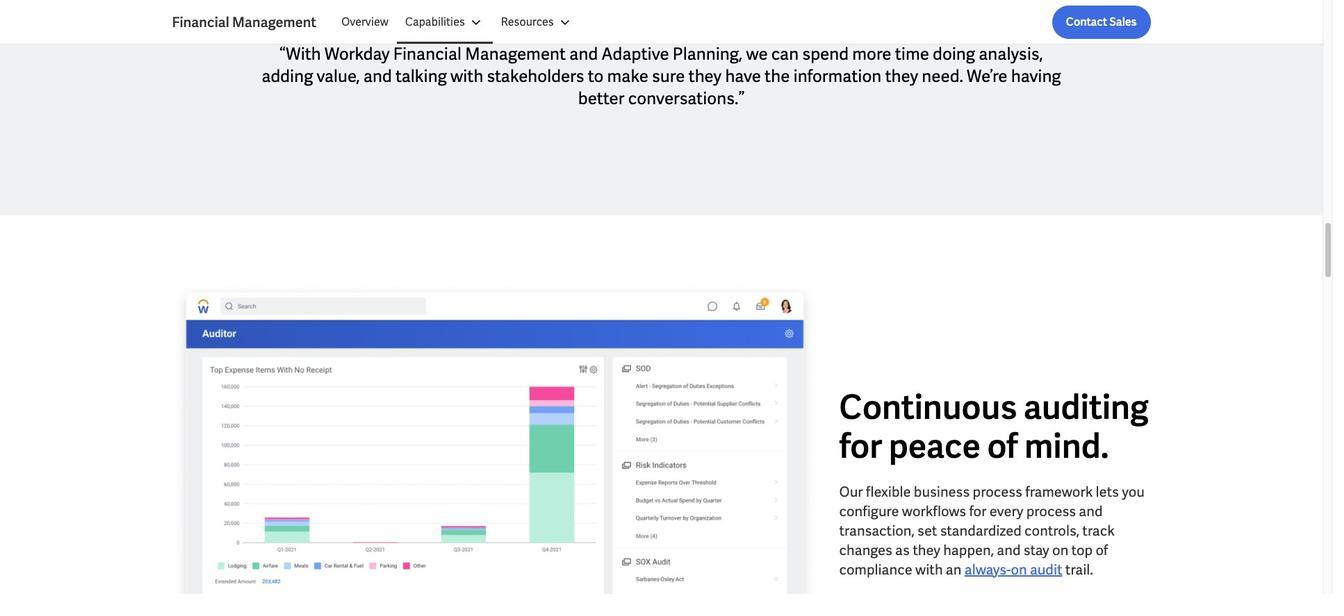 Task type: locate. For each thing, give the bounding box(es) containing it.
need.
[[922, 65, 964, 87]]

1 horizontal spatial with
[[916, 561, 943, 579]]

on down and stay
[[1011, 561, 1027, 579]]

of
[[988, 425, 1018, 468], [1096, 542, 1109, 560]]

and up track
[[1079, 503, 1103, 521]]

analysis,
[[979, 43, 1044, 65]]

conversations."
[[628, 88, 745, 109]]

they down the time
[[885, 65, 919, 87]]

1 vertical spatial on
[[1011, 561, 1027, 579]]

and
[[570, 43, 598, 65], [364, 65, 392, 87], [1079, 503, 1103, 521]]

1 horizontal spatial and
[[570, 43, 598, 65]]

0 horizontal spatial process
[[973, 483, 1023, 501]]

auditor dashboard showing bar graph of top expense items with no receipt. image
[[172, 282, 817, 595]]

2 horizontal spatial and
[[1079, 503, 1103, 521]]

flexible
[[866, 483, 911, 501]]

they down set
[[913, 542, 941, 560]]

auditing
[[1024, 386, 1149, 429]]

for inside our flexible business process framework lets you configure workflows for every process and transaction, set standardized controls, track changes as they happen, and stay on top of compliance with an
[[970, 503, 987, 521]]

always-
[[965, 561, 1011, 579]]

0 vertical spatial with
[[451, 65, 484, 87]]

"with
[[280, 43, 321, 65]]

for up the our
[[840, 425, 883, 468]]

1 vertical spatial with
[[916, 561, 943, 579]]

0 horizontal spatial management
[[232, 13, 316, 31]]

management up stakeholders
[[465, 43, 566, 65]]

to
[[588, 65, 604, 87]]

for up standardized
[[970, 503, 987, 521]]

for inside continuous auditing for peace of mind.
[[840, 425, 883, 468]]

1 vertical spatial and
[[364, 65, 392, 87]]

of down track
[[1096, 542, 1109, 560]]

business
[[914, 483, 970, 501]]

track
[[1083, 522, 1115, 540]]

management inside "with workday financial management and adaptive planning, we can spend more time doing analysis, adding value, and talking with stakeholders to make sure they have the information they need. we're having better conversations."
[[465, 43, 566, 65]]

list containing overview
[[333, 6, 1151, 39]]

talking
[[396, 65, 447, 87]]

controls,
[[1025, 522, 1080, 540]]

financial inside "with workday financial management and adaptive planning, we can spend more time doing analysis, adding value, and talking with stakeholders to make sure they have the information they need. we're having better conversations."
[[393, 43, 462, 65]]

1 vertical spatial management
[[465, 43, 566, 65]]

workday
[[325, 43, 390, 65]]

0 vertical spatial of
[[988, 425, 1018, 468]]

process up every
[[973, 483, 1023, 501]]

1 vertical spatial of
[[1096, 542, 1109, 560]]

workflows
[[902, 503, 967, 521]]

0 horizontal spatial with
[[451, 65, 484, 87]]

and inside our flexible business process framework lets you configure workflows for every process and transaction, set standardized controls, track changes as they happen, and stay on top of compliance with an
[[1079, 503, 1103, 521]]

we
[[746, 43, 768, 65]]

and up to
[[570, 43, 598, 65]]

0 vertical spatial for
[[840, 425, 883, 468]]

overview
[[342, 15, 389, 29]]

mind.
[[1025, 425, 1109, 468]]

process
[[973, 483, 1023, 501], [1027, 503, 1076, 521]]

1 horizontal spatial of
[[1096, 542, 1109, 560]]

adaptive
[[602, 43, 669, 65]]

more
[[853, 43, 892, 65]]

value,
[[317, 65, 360, 87]]

always-on audit trail.
[[965, 561, 1094, 579]]

with left an
[[916, 561, 943, 579]]

for
[[840, 425, 883, 468], [970, 503, 987, 521]]

trail.
[[1066, 561, 1094, 579]]

on inside our flexible business process framework lets you configure workflows for every process and transaction, set standardized controls, track changes as they happen, and stay on top of compliance with an
[[1053, 542, 1069, 560]]

our flexible business process framework lets you configure workflows for every process and transaction, set standardized controls, track changes as they happen, and stay on top of compliance with an
[[840, 483, 1145, 579]]

with inside our flexible business process framework lets you configure workflows for every process and transaction, set standardized controls, track changes as they happen, and stay on top of compliance with an
[[916, 561, 943, 579]]

1 horizontal spatial for
[[970, 503, 987, 521]]

they down planning,
[[689, 65, 722, 87]]

we're
[[967, 65, 1008, 87]]

0 horizontal spatial of
[[988, 425, 1018, 468]]

overview link
[[333, 6, 397, 39]]

and stay
[[997, 542, 1050, 560]]

can
[[772, 43, 799, 65]]

happen,
[[944, 542, 994, 560]]

financial management
[[172, 13, 316, 31]]

our
[[840, 483, 863, 501]]

0 horizontal spatial and
[[364, 65, 392, 87]]

sure
[[652, 65, 685, 87]]

with
[[451, 65, 484, 87], [916, 561, 943, 579]]

1 horizontal spatial management
[[465, 43, 566, 65]]

0 horizontal spatial financial
[[172, 13, 229, 31]]

framework
[[1026, 483, 1093, 501]]

financial
[[172, 13, 229, 31], [393, 43, 462, 65]]

list
[[333, 6, 1151, 39]]

management up "with
[[232, 13, 316, 31]]

process up controls,
[[1027, 503, 1076, 521]]

1 vertical spatial for
[[970, 503, 987, 521]]

every
[[990, 503, 1024, 521]]

on down controls,
[[1053, 542, 1069, 560]]

menu
[[333, 6, 582, 39]]

contact sales
[[1066, 15, 1137, 29]]

menu containing overview
[[333, 6, 582, 39]]

with right talking
[[451, 65, 484, 87]]

1 horizontal spatial financial
[[393, 43, 462, 65]]

of left the mind.
[[988, 425, 1018, 468]]

1 vertical spatial financial
[[393, 43, 462, 65]]

0 vertical spatial on
[[1053, 542, 1069, 560]]

adding
[[262, 65, 313, 87]]

on
[[1053, 542, 1069, 560], [1011, 561, 1027, 579]]

management
[[232, 13, 316, 31], [465, 43, 566, 65]]

2 vertical spatial and
[[1079, 503, 1103, 521]]

and down workday
[[364, 65, 392, 87]]

they
[[689, 65, 722, 87], [885, 65, 919, 87], [913, 542, 941, 560]]

0 vertical spatial process
[[973, 483, 1023, 501]]

1 vertical spatial process
[[1027, 503, 1076, 521]]

0 horizontal spatial for
[[840, 425, 883, 468]]

"with workday financial management and adaptive planning, we can spend more time doing analysis, adding value, and talking with stakeholders to make sure they have the information they need. we're having better conversations."
[[262, 43, 1062, 109]]

make
[[607, 65, 649, 87]]

1 horizontal spatial on
[[1053, 542, 1069, 560]]



Task type: vqa. For each thing, say whether or not it's contained in the screenshot.
menu containing Overview
yes



Task type: describe. For each thing, give the bounding box(es) containing it.
time
[[895, 43, 930, 65]]

stakeholders
[[487, 65, 584, 87]]

set
[[918, 522, 938, 540]]

configure
[[840, 503, 899, 521]]

doing
[[933, 43, 976, 65]]

always-on audit link
[[965, 561, 1063, 579]]

0 vertical spatial financial
[[172, 13, 229, 31]]

capabilities button
[[397, 6, 493, 39]]

resources
[[501, 15, 554, 29]]

have
[[725, 65, 761, 87]]

continuous auditing for peace of mind.
[[840, 386, 1149, 468]]

1 horizontal spatial process
[[1027, 503, 1076, 521]]

top
[[1072, 542, 1093, 560]]

contact sales link
[[1053, 6, 1151, 39]]

better
[[578, 88, 625, 109]]

lets
[[1096, 483, 1119, 501]]

resources button
[[493, 6, 582, 39]]

having
[[1011, 65, 1062, 87]]

financial management link
[[172, 13, 333, 32]]

information
[[794, 65, 882, 87]]

they inside our flexible business process framework lets you configure workflows for every process and transaction, set standardized controls, track changes as they happen, and stay on top of compliance with an
[[913, 542, 941, 560]]

capabilities
[[405, 15, 465, 29]]

sales
[[1110, 15, 1137, 29]]

spend
[[803, 43, 849, 65]]

contact
[[1066, 15, 1108, 29]]

the
[[765, 65, 790, 87]]

0 vertical spatial management
[[232, 13, 316, 31]]

an
[[946, 561, 962, 579]]

compliance
[[840, 561, 913, 579]]

peace
[[889, 425, 981, 468]]

of inside continuous auditing for peace of mind.
[[988, 425, 1018, 468]]

0 horizontal spatial on
[[1011, 561, 1027, 579]]

with inside "with workday financial management and adaptive planning, we can spend more time doing analysis, adding value, and talking with stakeholders to make sure they have the information they need. we're having better conversations."
[[451, 65, 484, 87]]

transaction,
[[840, 522, 915, 540]]

as
[[896, 542, 910, 560]]

audit
[[1030, 561, 1063, 579]]

standardized
[[941, 522, 1022, 540]]

you
[[1122, 483, 1145, 501]]

continuous
[[840, 386, 1017, 429]]

0 vertical spatial and
[[570, 43, 598, 65]]

of inside our flexible business process framework lets you configure workflows for every process and transaction, set standardized controls, track changes as they happen, and stay on top of compliance with an
[[1096, 542, 1109, 560]]

changes
[[840, 542, 893, 560]]

planning,
[[673, 43, 743, 65]]



